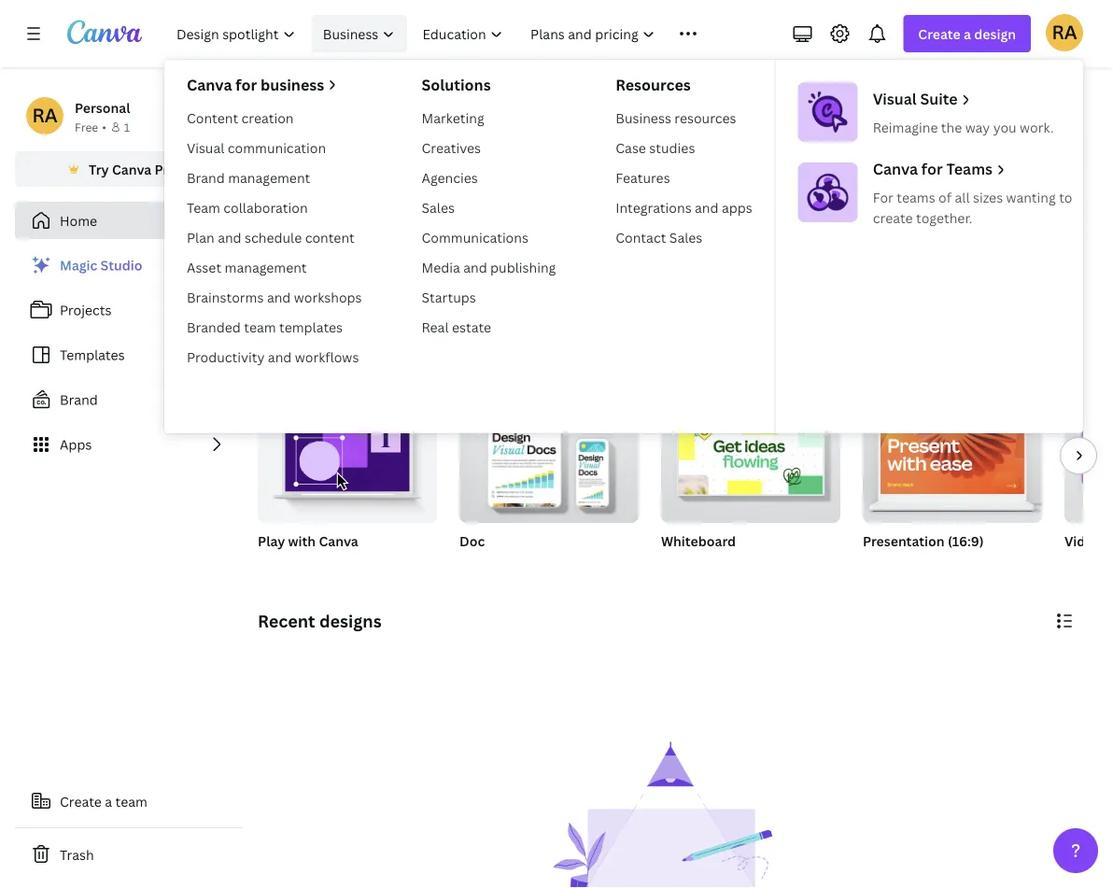 Task type: vqa. For each thing, say whether or not it's contained in the screenshot.
'Animate' dropdown button on the top right
no



Task type: describe. For each thing, give the bounding box(es) containing it.
together.
[[916, 209, 973, 227]]

design inside 'dropdown button'
[[974, 25, 1016, 42]]

team collaboration link
[[179, 192, 369, 222]]

creation
[[242, 109, 294, 127]]

1920
[[863, 556, 890, 572]]

content
[[187, 109, 238, 127]]

canva for teams
[[873, 159, 993, 179]]

wanting
[[1006, 188, 1056, 206]]

what
[[467, 111, 546, 152]]

brainstorms and workshops link
[[179, 282, 369, 312]]

for for for teams of all sizes wanting to create together.
[[873, 188, 894, 206]]

brand link
[[15, 381, 243, 418]]

brand management link
[[179, 163, 369, 192]]

and for publishing
[[463, 258, 487, 276]]

plan and schedule content link
[[179, 222, 369, 252]]

projects
[[60, 301, 112, 319]]

canva inside group
[[319, 532, 358, 550]]

brainstorms
[[187, 288, 264, 306]]

create a team button
[[15, 783, 243, 820]]

visual for visual communication
[[187, 139, 224, 156]]

1 horizontal spatial sales
[[670, 228, 703, 246]]

communications link
[[414, 222, 564, 252]]

group for video
[[1065, 389, 1113, 523]]

integrations and apps
[[616, 198, 753, 216]]

features link
[[608, 163, 760, 192]]

real
[[422, 318, 449, 336]]

recent
[[258, 609, 315, 632]]

1080
[[901, 556, 929, 572]]

studies
[[649, 139, 695, 156]]

ruby anderson image for ruby anderson icon
[[1046, 14, 1083, 51]]

today?
[[770, 111, 875, 152]]

marketing link
[[414, 103, 564, 133]]

communication
[[228, 139, 326, 156]]

business resources link
[[608, 103, 760, 133]]

1
[[124, 119, 130, 135]]

visual for visual suite
[[873, 89, 917, 109]]

publishing
[[490, 258, 556, 276]]

reimagine the way you work.
[[873, 118, 1054, 136]]

you might want to try...
[[258, 351, 446, 374]]

presentation (16:9) 1920 × 1080 px
[[863, 532, 984, 572]]

teams
[[897, 188, 936, 206]]

team inside button
[[115, 793, 147, 810]]

apps link
[[15, 426, 243, 463]]

productivity
[[187, 348, 265, 366]]

video
[[1065, 532, 1101, 550]]

real estate link
[[414, 312, 564, 342]]

home link
[[15, 202, 243, 239]]

workflows
[[295, 348, 359, 366]]

branded
[[187, 318, 241, 336]]

teams
[[947, 159, 993, 179]]

startups link
[[414, 282, 564, 312]]

contact sales link
[[608, 222, 760, 252]]

contact sales
[[616, 228, 703, 246]]

create for create a design
[[919, 25, 961, 42]]

workshops
[[294, 288, 362, 306]]

business
[[261, 75, 324, 95]]

brand for brand management
[[187, 169, 225, 186]]

visual suite
[[873, 89, 958, 109]]

estate
[[452, 318, 491, 336]]

might
[[292, 351, 340, 374]]

whiteboard group
[[661, 389, 841, 574]]

integrations and apps link
[[608, 192, 760, 222]]

0 horizontal spatial design
[[668, 111, 763, 152]]

templates
[[279, 318, 343, 336]]

for you
[[292, 291, 332, 306]]

productivity and workflows
[[187, 348, 359, 366]]

content creation link
[[179, 103, 369, 133]]

0 vertical spatial sales
[[422, 198, 455, 216]]

projects link
[[15, 291, 243, 329]]

media and publishing link
[[414, 252, 564, 282]]

case
[[616, 139, 646, 156]]

brand management
[[187, 169, 310, 186]]

you inside for you button
[[312, 291, 332, 306]]

collaboration
[[224, 198, 308, 216]]

asset management link
[[179, 252, 369, 282]]

group for whiteboard
[[661, 389, 841, 523]]

you
[[258, 351, 288, 374]]

create for create a team
[[60, 793, 102, 810]]

0 horizontal spatial to
[[388, 351, 406, 374]]

free •
[[75, 119, 106, 135]]

to inside for teams of all sizes wanting to create together.
[[1059, 188, 1073, 206]]

creatives
[[422, 139, 481, 156]]

content creation
[[187, 109, 294, 127]]

px
[[932, 556, 944, 572]]

ruby anderson element
[[26, 97, 64, 135]]

try canva pro
[[89, 160, 176, 178]]

studio
[[101, 256, 142, 274]]

ruby anderson image
[[1046, 14, 1083, 51]]

content
[[305, 228, 355, 246]]

group for presentation (16:9)
[[863, 389, 1042, 523]]

videos button
[[738, 224, 783, 321]]

canva for business
[[187, 75, 324, 95]]

case studies
[[616, 139, 695, 156]]

management for asset management
[[225, 258, 307, 276]]



Task type: locate. For each thing, give the bounding box(es) containing it.
brand for brand
[[60, 391, 98, 409]]

0 vertical spatial for
[[873, 188, 894, 206]]

and for workshops
[[267, 288, 291, 306]]

suite
[[920, 89, 958, 109]]

branded team templates link
[[179, 312, 369, 342]]

None search field
[[390, 174, 951, 211]]

presentation
[[863, 532, 945, 550]]

brainstorms and workshops
[[187, 288, 362, 306]]

try...
[[409, 351, 446, 374]]

team collaboration
[[187, 198, 308, 216]]

plan and schedule content
[[187, 228, 355, 246]]

and down communications
[[463, 258, 487, 276]]

visual up reimagine
[[873, 89, 917, 109]]

business menu
[[164, 60, 1113, 433]]

canva inside button
[[112, 160, 152, 178]]

try
[[89, 160, 109, 178]]

0 vertical spatial visual
[[873, 89, 917, 109]]

what will you design today?
[[467, 111, 875, 152]]

1 vertical spatial for
[[292, 291, 309, 306]]

1 vertical spatial create
[[60, 793, 102, 810]]

brand inside business menu
[[187, 169, 225, 186]]

whiteboards
[[456, 291, 526, 306]]

the
[[941, 118, 962, 136]]

brand up team
[[187, 169, 225, 186]]

1 horizontal spatial you
[[606, 111, 662, 152]]

features
[[616, 169, 670, 186]]

2 horizontal spatial you
[[994, 118, 1017, 136]]

work.
[[1020, 118, 1054, 136]]

create inside button
[[60, 793, 102, 810]]

business for business
[[323, 25, 379, 42]]

for for for you
[[292, 291, 309, 306]]

you inside business menu
[[994, 118, 1017, 136]]

1 horizontal spatial business
[[616, 109, 671, 127]]

sales
[[422, 198, 455, 216], [670, 228, 703, 246]]

0 horizontal spatial for
[[236, 75, 257, 95]]

video group
[[1065, 389, 1113, 574]]

1 vertical spatial a
[[105, 793, 112, 810]]

to
[[1059, 188, 1073, 206], [388, 351, 406, 374]]

brand
[[187, 169, 225, 186], [60, 391, 98, 409]]

canva for business link
[[187, 75, 362, 95]]

for for business
[[236, 75, 257, 95]]

recent designs
[[258, 609, 382, 632]]

team up trash link at the left bottom of page
[[115, 793, 147, 810]]

design
[[974, 25, 1016, 42], [668, 111, 763, 152]]

4 group from the left
[[1065, 389, 1113, 523]]

0 horizontal spatial create
[[60, 793, 102, 810]]

ruby anderson image for ruby anderson element
[[26, 97, 64, 135]]

home
[[60, 212, 97, 229]]

business inside menu
[[616, 109, 671, 127]]

business inside popup button
[[323, 25, 379, 42]]

management inside 'link'
[[225, 258, 307, 276]]

try canva pro button
[[15, 151, 243, 187]]

new
[[199, 259, 223, 271]]

for
[[236, 75, 257, 95], [922, 159, 943, 179]]

2 group from the left
[[661, 389, 841, 523]]

whiteboard
[[661, 532, 736, 550]]

solutions
[[422, 75, 491, 95]]

1 horizontal spatial design
[[974, 25, 1016, 42]]

1 vertical spatial team
[[115, 793, 147, 810]]

canva
[[187, 75, 232, 95], [873, 159, 918, 179], [112, 160, 152, 178], [319, 532, 358, 550]]

startups
[[422, 288, 476, 306]]

business up case studies on the right top of page
[[616, 109, 671, 127]]

a inside button
[[105, 793, 112, 810]]

0 vertical spatial design
[[974, 25, 1016, 42]]

1 vertical spatial business
[[616, 109, 671, 127]]

to right wanting
[[1059, 188, 1073, 206]]

team
[[187, 198, 220, 216]]

group
[[460, 389, 639, 523], [661, 389, 841, 523], [863, 389, 1042, 523], [1065, 389, 1113, 523]]

0 vertical spatial management
[[228, 169, 310, 186]]

personal
[[75, 99, 130, 116]]

1 horizontal spatial team
[[244, 318, 276, 336]]

for inside for teams of all sizes wanting to create together.
[[873, 188, 894, 206]]

0 horizontal spatial business
[[323, 25, 379, 42]]

0 vertical spatial for
[[236, 75, 257, 95]]

and for apps
[[695, 198, 719, 216]]

templates
[[60, 346, 125, 364]]

a for team
[[105, 793, 112, 810]]

team inside business menu
[[244, 318, 276, 336]]

create a design button
[[904, 15, 1031, 52]]

×
[[893, 556, 898, 572]]

apps
[[722, 198, 753, 216]]

list containing magic studio
[[15, 247, 243, 463]]

1 horizontal spatial a
[[964, 25, 971, 42]]

presentation (16:9) group
[[863, 389, 1042, 574]]

marketing
[[422, 109, 484, 127]]

videos
[[742, 291, 779, 306]]

for inside for you button
[[292, 291, 309, 306]]

business resources
[[616, 109, 737, 127]]

0 vertical spatial a
[[964, 25, 971, 42]]

and right plan
[[218, 228, 242, 246]]

for for teams
[[922, 159, 943, 179]]

and down branded team templates link
[[268, 348, 292, 366]]

0 horizontal spatial team
[[115, 793, 147, 810]]

sales down integrations and apps
[[670, 228, 703, 246]]

and for schedule
[[218, 228, 242, 246]]

1 horizontal spatial for
[[873, 188, 894, 206]]

management
[[228, 169, 310, 186], [225, 258, 307, 276]]

group for doc
[[460, 389, 639, 523]]

0 horizontal spatial ruby anderson image
[[26, 97, 64, 135]]

create
[[873, 209, 913, 227]]

magic
[[60, 256, 97, 274]]

doc
[[460, 532, 485, 550]]

a
[[964, 25, 971, 42], [105, 793, 112, 810]]

0 horizontal spatial visual
[[187, 139, 224, 156]]

management up collaboration
[[228, 169, 310, 186]]

visual communication
[[187, 139, 326, 156]]

0 horizontal spatial brand
[[60, 391, 98, 409]]

0 horizontal spatial for
[[292, 291, 309, 306]]

and down asset management 'link'
[[267, 288, 291, 306]]

create inside 'dropdown button'
[[919, 25, 961, 42]]

play with canva
[[258, 532, 358, 550]]

management for brand management
[[228, 169, 310, 186]]

for
[[873, 188, 894, 206], [292, 291, 309, 306]]

for inside "canva for business" link
[[236, 75, 257, 95]]

1 horizontal spatial create
[[919, 25, 961, 42]]

and left apps
[[695, 198, 719, 216]]

3 group from the left
[[863, 389, 1042, 523]]

1 vertical spatial design
[[668, 111, 763, 152]]

brand up apps
[[60, 391, 98, 409]]

0 vertical spatial ruby anderson image
[[1046, 14, 1083, 51]]

1 horizontal spatial brand
[[187, 169, 225, 186]]

play with canva group
[[258, 389, 437, 551]]

0 vertical spatial team
[[244, 318, 276, 336]]

1 vertical spatial ruby anderson image
[[26, 97, 64, 135]]

business up 'business'
[[323, 25, 379, 42]]

1 vertical spatial sales
[[670, 228, 703, 246]]

1 horizontal spatial visual
[[873, 89, 917, 109]]

whiteboards button
[[456, 224, 526, 321]]

way
[[966, 118, 990, 136]]

team up 'productivity and workflows'
[[244, 318, 276, 336]]

ruby anderson image
[[1046, 14, 1083, 51], [26, 97, 64, 135]]

1 horizontal spatial for
[[922, 159, 943, 179]]

ra button
[[1046, 14, 1083, 51]]

resources
[[675, 109, 737, 127]]

sizes
[[973, 188, 1003, 206]]

asset management
[[187, 258, 307, 276]]

management down the plan and schedule content
[[225, 258, 307, 276]]

doc group
[[460, 389, 639, 574]]

0 vertical spatial to
[[1059, 188, 1073, 206]]

visual down content
[[187, 139, 224, 156]]

pro
[[155, 160, 176, 178]]

1 vertical spatial for
[[922, 159, 943, 179]]

a for design
[[964, 25, 971, 42]]

for up of
[[922, 159, 943, 179]]

magic studio
[[60, 256, 142, 274]]

0 vertical spatial create
[[919, 25, 961, 42]]

create up trash
[[60, 793, 102, 810]]

with
[[288, 532, 316, 550]]

sales down agencies
[[422, 198, 455, 216]]

1 group from the left
[[460, 389, 639, 523]]

branded team templates
[[187, 318, 343, 336]]

canva right with
[[319, 532, 358, 550]]

to left try... at top left
[[388, 351, 406, 374]]

1 vertical spatial brand
[[60, 391, 98, 409]]

free
[[75, 119, 98, 135]]

•
[[102, 119, 106, 135]]

sales link
[[414, 192, 564, 222]]

business button
[[311, 15, 407, 52]]

top level navigation element
[[164, 15, 1113, 433], [164, 15, 1113, 433]]

for teams of all sizes wanting to create together.
[[873, 188, 1073, 227]]

communications
[[422, 228, 529, 246]]

canva up teams
[[873, 159, 918, 179]]

create a design
[[919, 25, 1016, 42]]

business for business resources
[[616, 109, 671, 127]]

create up suite
[[919, 25, 961, 42]]

0 horizontal spatial a
[[105, 793, 112, 810]]

templates link
[[15, 336, 243, 374]]

media and publishing
[[422, 258, 556, 276]]

a inside 'dropdown button'
[[964, 25, 971, 42]]

list
[[15, 247, 243, 463]]

media
[[422, 258, 460, 276]]

1 vertical spatial to
[[388, 351, 406, 374]]

asset
[[187, 258, 221, 276]]

1 vertical spatial management
[[225, 258, 307, 276]]

agencies
[[422, 169, 478, 186]]

0 vertical spatial business
[[323, 25, 379, 42]]

0 horizontal spatial you
[[312, 291, 332, 306]]

for up content creation
[[236, 75, 257, 95]]

0 horizontal spatial sales
[[422, 198, 455, 216]]

1 horizontal spatial ruby anderson image
[[1046, 14, 1083, 51]]

0 vertical spatial brand
[[187, 169, 225, 186]]

productivity and workflows link
[[179, 342, 369, 372]]

contact
[[616, 228, 666, 246]]

and for workflows
[[268, 348, 292, 366]]

canva right try
[[112, 160, 152, 178]]

1 vertical spatial visual
[[187, 139, 224, 156]]

1 horizontal spatial to
[[1059, 188, 1073, 206]]

canva up content
[[187, 75, 232, 95]]

agencies link
[[414, 163, 564, 192]]



